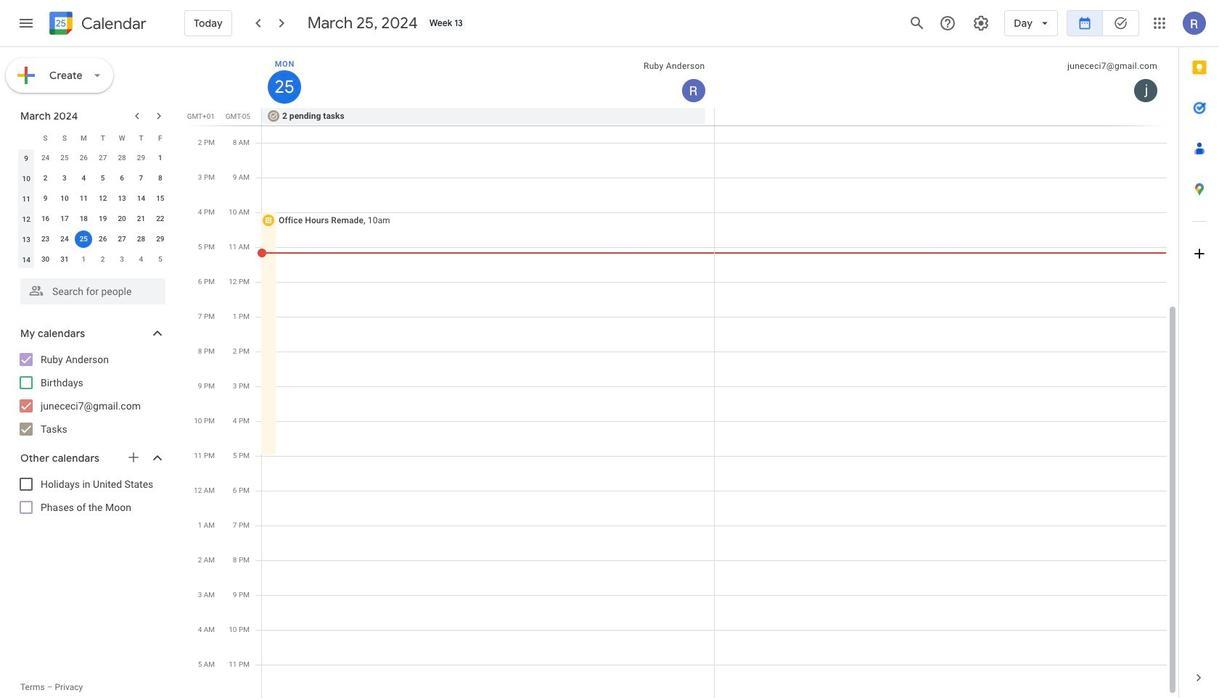 Task type: describe. For each thing, give the bounding box(es) containing it.
cell inside march 2024 grid
[[74, 229, 93, 250]]

add other calendars image
[[126, 451, 141, 465]]

3 element
[[56, 170, 73, 187]]

my calendars list
[[3, 348, 180, 441]]

29 element
[[152, 231, 169, 248]]

16 element
[[37, 210, 54, 228]]

2 element
[[37, 170, 54, 187]]

27 element
[[113, 231, 131, 248]]

4 element
[[75, 170, 92, 187]]

0 vertical spatial column header
[[262, 47, 715, 108]]

february 26 element
[[75, 150, 92, 167]]

31 element
[[56, 251, 73, 269]]

main drawer image
[[17, 15, 35, 32]]

other calendars list
[[3, 473, 180, 520]]

13 element
[[113, 190, 131, 208]]

april 5 element
[[152, 251, 169, 269]]

april 4 element
[[132, 251, 150, 269]]

calendar element
[[46, 9, 147, 41]]

6 element
[[113, 170, 131, 187]]

18 element
[[75, 210, 92, 228]]

14 element
[[132, 190, 150, 208]]

21 element
[[132, 210, 150, 228]]

17 element
[[56, 210, 73, 228]]

12 element
[[94, 190, 112, 208]]

26 element
[[94, 231, 112, 248]]

february 27 element
[[94, 150, 112, 167]]

february 24 element
[[37, 150, 54, 167]]

28 element
[[132, 231, 150, 248]]

april 3 element
[[113, 251, 131, 269]]

monday, march 25, today element
[[268, 70, 301, 104]]



Task type: vqa. For each thing, say whether or not it's contained in the screenshot.
"row"
yes



Task type: locate. For each thing, give the bounding box(es) containing it.
24 element
[[56, 231, 73, 248]]

None search field
[[0, 273, 180, 305]]

tab list
[[1179, 47, 1219, 658]]

1 vertical spatial column header
[[17, 128, 36, 148]]

settings menu image
[[973, 15, 990, 32]]

heading inside calendar 'element'
[[78, 15, 147, 32]]

30 element
[[37, 251, 54, 269]]

23 element
[[37, 231, 54, 248]]

row
[[255, 108, 1179, 126], [17, 128, 170, 148], [17, 148, 170, 168], [17, 168, 170, 189], [17, 189, 170, 209], [17, 209, 170, 229], [17, 229, 170, 250], [17, 250, 170, 270]]

row group inside march 2024 grid
[[17, 148, 170, 270]]

march 2024 grid
[[14, 128, 170, 270]]

15 element
[[152, 190, 169, 208]]

19 element
[[94, 210, 112, 228]]

7 element
[[132, 170, 150, 187]]

8 element
[[152, 170, 169, 187]]

10 element
[[56, 190, 73, 208]]

heading
[[78, 15, 147, 32]]

0 horizontal spatial column header
[[17, 128, 36, 148]]

Search for people text field
[[29, 279, 157, 305]]

april 2 element
[[94, 251, 112, 269]]

1 element
[[152, 150, 169, 167]]

february 25 element
[[56, 150, 73, 167]]

22 element
[[152, 210, 169, 228]]

april 1 element
[[75, 251, 92, 269]]

1 horizontal spatial column header
[[262, 47, 715, 108]]

25, today element
[[75, 231, 92, 248]]

february 29 element
[[132, 150, 150, 167]]

row group
[[17, 148, 170, 270]]

grid
[[186, 47, 1179, 699]]

11 element
[[75, 190, 92, 208]]

20 element
[[113, 210, 131, 228]]

february 28 element
[[113, 150, 131, 167]]

column header inside march 2024 grid
[[17, 128, 36, 148]]

9 element
[[37, 190, 54, 208]]

column header
[[262, 47, 715, 108], [17, 128, 36, 148]]

cell
[[74, 229, 93, 250]]

5 element
[[94, 170, 112, 187]]



